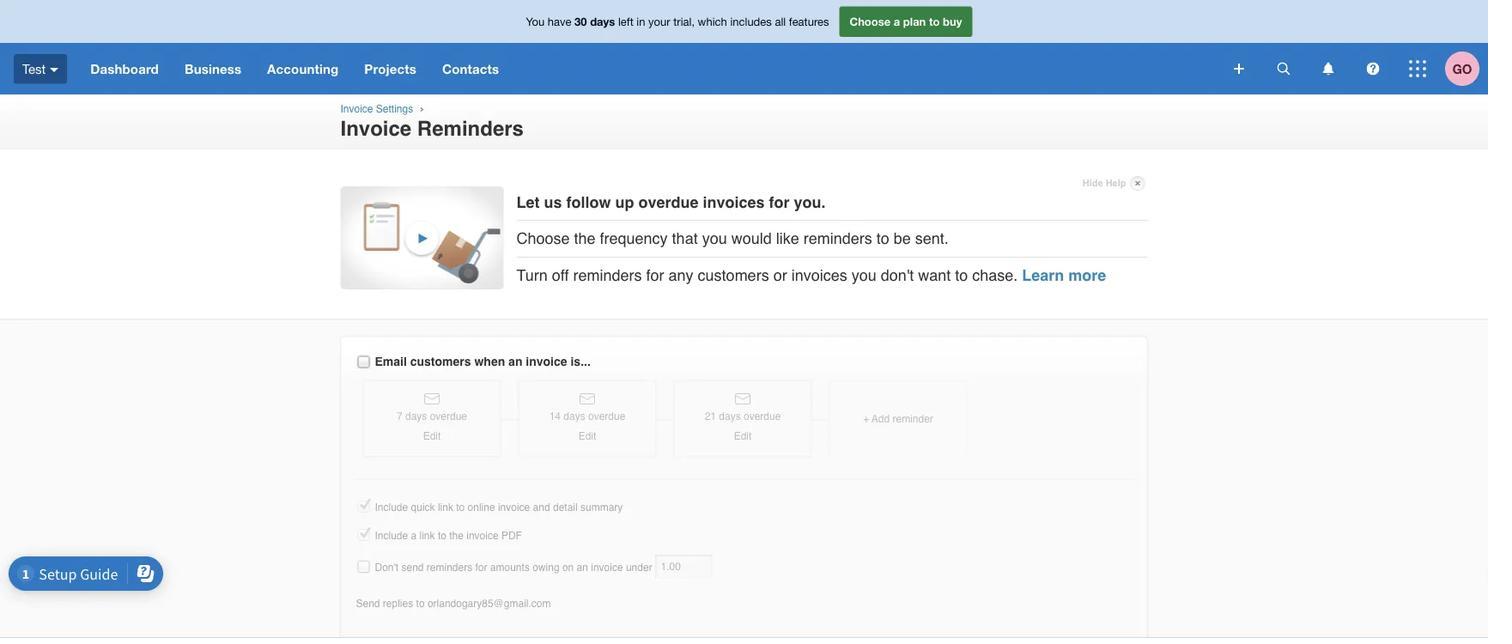 Task type: vqa. For each thing, say whether or not it's contained in the screenshot.
the You
yes



Task type: locate. For each thing, give the bounding box(es) containing it.
0 vertical spatial invoice
[[341, 103, 373, 115]]

overdue right 7
[[430, 411, 467, 423]]

online
[[468, 501, 495, 513]]

2 vertical spatial reminders
[[427, 561, 473, 573]]

invoice for invoice settings
[[341, 103, 373, 115]]

invoice down invoice settings link
[[341, 117, 412, 140]]

an
[[509, 355, 523, 368], [577, 561, 588, 573]]

the down follow
[[574, 230, 596, 248]]

0 horizontal spatial reminders
[[427, 561, 473, 573]]

3 edit from the left
[[734, 430, 752, 442]]

test
[[22, 61, 46, 76]]

overdue for 14 days overdue edit
[[588, 411, 626, 423]]

choose left plan
[[850, 15, 891, 28]]

0 horizontal spatial for
[[475, 561, 488, 573]]

you left the don't
[[852, 267, 877, 284]]

days inside banner
[[590, 15, 615, 28]]

1 vertical spatial a
[[411, 529, 417, 542]]

1 horizontal spatial edit
[[579, 430, 596, 442]]

0 vertical spatial customers
[[698, 267, 769, 284]]

choose for choose the frequency that you would like reminders to be sent.
[[517, 230, 570, 248]]

banner containing dashboard
[[0, 0, 1489, 94]]

days for 21 days overdue edit
[[719, 411, 741, 423]]

2 horizontal spatial reminders
[[804, 230, 873, 248]]

+ add reminder
[[863, 413, 934, 425]]

navigation
[[78, 43, 1222, 94]]

1 vertical spatial choose
[[517, 230, 570, 248]]

overdue right 14
[[588, 411, 626, 423]]

0 vertical spatial link
[[438, 501, 453, 513]]

include
[[375, 501, 408, 513], [375, 529, 408, 542]]

2 invoice from the top
[[341, 117, 412, 140]]

edit inside 21 days overdue edit
[[734, 430, 752, 442]]

21
[[705, 411, 716, 423]]

days inside 14 days overdue edit
[[564, 411, 586, 423]]

1 horizontal spatial invoices
[[792, 267, 848, 284]]

follow
[[567, 193, 611, 211]]

you right that
[[702, 230, 727, 248]]

on
[[563, 561, 574, 573]]

include right include a link to the invoice pdf button
[[375, 529, 408, 542]]

includes
[[731, 15, 772, 28]]

you.
[[794, 193, 826, 211]]

1 vertical spatial reminders
[[573, 267, 642, 284]]

14 days overdue edit
[[549, 411, 626, 442]]

to down include quick link to online invoice and detail summary
[[438, 529, 447, 542]]

all
[[775, 15, 786, 28]]

invoice
[[526, 355, 567, 368], [498, 501, 530, 513], [467, 529, 499, 542], [591, 561, 623, 573]]

reminders
[[417, 117, 524, 140]]

a for include
[[411, 529, 417, 542]]

for
[[769, 193, 790, 211], [646, 267, 665, 284], [475, 561, 488, 573]]

1 vertical spatial the
[[449, 529, 464, 542]]

2 edit from the left
[[579, 430, 596, 442]]

0 horizontal spatial choose
[[517, 230, 570, 248]]

include for include quick link to online invoice and detail summary
[[375, 501, 408, 513]]

orlandogary85@gmail.com
[[428, 597, 551, 609]]

1 horizontal spatial link
[[438, 501, 453, 513]]

you have 30 days left in your trial, which includes all features
[[526, 15, 829, 28]]

days
[[590, 15, 615, 28], [405, 411, 427, 423], [564, 411, 586, 423], [719, 411, 741, 423]]

1 vertical spatial include
[[375, 529, 408, 542]]

invoice
[[341, 103, 373, 115], [341, 117, 412, 140]]

2 horizontal spatial svg image
[[1367, 62, 1380, 75]]

chase.
[[973, 267, 1018, 284]]

2 include from the top
[[375, 529, 408, 542]]

invoice left 'under'
[[591, 561, 623, 573]]

invoices right or
[[792, 267, 848, 284]]

svg image inside test 'popup button'
[[50, 68, 59, 72]]

0 horizontal spatial customers
[[410, 355, 471, 368]]

7 days overdue edit
[[397, 411, 467, 442]]

settings
[[376, 103, 413, 115]]

off
[[552, 267, 569, 284]]

invoices
[[703, 193, 765, 211], [792, 267, 848, 284]]

reminders
[[804, 230, 873, 248], [573, 267, 642, 284], [427, 561, 473, 573]]

edit inside 14 days overdue edit
[[579, 430, 596, 442]]

turn
[[517, 267, 548, 284]]

that
[[672, 230, 698, 248]]

you
[[702, 230, 727, 248], [852, 267, 877, 284]]

reminders down frequency
[[573, 267, 642, 284]]

customers left when
[[410, 355, 471, 368]]

to right replies
[[416, 597, 425, 609]]

0 vertical spatial include
[[375, 501, 408, 513]]

customers down choose the frequency that you would like reminders to be sent.
[[698, 267, 769, 284]]

send replies to  orlandogary85@gmail.com
[[356, 597, 551, 609]]

days right 30
[[590, 15, 615, 28]]

edit inside the 7 days overdue edit
[[423, 430, 441, 442]]

go
[[1453, 61, 1473, 76]]

reminders down include a link to the invoice pdf at the bottom
[[427, 561, 473, 573]]

edit
[[423, 430, 441, 442], [579, 430, 596, 442], [734, 430, 752, 442]]

detail
[[553, 501, 578, 513]]

a left plan
[[894, 15, 900, 28]]

link right quick on the left bottom of the page
[[438, 501, 453, 513]]

sent.
[[916, 230, 949, 248]]

0 vertical spatial a
[[894, 15, 900, 28]]

0 vertical spatial for
[[769, 193, 790, 211]]

don't
[[881, 267, 914, 284]]

choose down us
[[517, 230, 570, 248]]

reminder
[[893, 413, 934, 425]]

frequency
[[600, 230, 668, 248]]

link
[[438, 501, 453, 513], [420, 529, 435, 542]]

None text field
[[656, 555, 713, 578]]

a down quick on the left bottom of the page
[[411, 529, 417, 542]]

to left buy
[[929, 15, 940, 28]]

for left amounts
[[475, 561, 488, 573]]

include for include a link to the invoice pdf
[[375, 529, 408, 542]]

an right on
[[577, 561, 588, 573]]

invoice left is...
[[526, 355, 567, 368]]

days inside 21 days overdue edit
[[719, 411, 741, 423]]

days right 21
[[719, 411, 741, 423]]

1 vertical spatial an
[[577, 561, 588, 573]]

overdue inside 21 days overdue edit
[[744, 411, 781, 423]]

overdue inside 14 days overdue edit
[[588, 411, 626, 423]]

invoices up choose the frequency that you would like reminders to be sent.
[[703, 193, 765, 211]]

overdue up that
[[639, 193, 699, 211]]

1 vertical spatial for
[[646, 267, 665, 284]]

2 vertical spatial for
[[475, 561, 488, 573]]

1 vertical spatial invoice
[[341, 117, 412, 140]]

1 horizontal spatial the
[[574, 230, 596, 248]]

to
[[929, 15, 940, 28], [877, 230, 890, 248], [955, 267, 968, 284], [456, 501, 465, 513], [438, 529, 447, 542], [416, 597, 425, 609]]

invoice down online
[[467, 529, 499, 542]]

choose
[[850, 15, 891, 28], [517, 230, 570, 248]]

0 horizontal spatial link
[[420, 529, 435, 542]]

the down include quick link to online invoice and detail summary
[[449, 529, 464, 542]]

0 horizontal spatial an
[[509, 355, 523, 368]]

days inside the 7 days overdue edit
[[405, 411, 427, 423]]

want
[[918, 267, 951, 284]]

include right include quick link to online invoice and detail summary button
[[375, 501, 408, 513]]

svg image
[[1410, 60, 1427, 77], [1278, 62, 1291, 75], [1323, 62, 1334, 75]]

for left you.
[[769, 193, 790, 211]]

customers
[[698, 267, 769, 284], [410, 355, 471, 368]]

0 vertical spatial the
[[574, 230, 596, 248]]

banner
[[0, 0, 1489, 94]]

have
[[548, 15, 572, 28]]

overdue for 7 days overdue edit
[[430, 411, 467, 423]]

the
[[574, 230, 596, 248], [449, 529, 464, 542]]

1 edit from the left
[[423, 430, 441, 442]]

reminders up turn off reminders for any customers or invoices you don't want to chase. learn more
[[804, 230, 873, 248]]

0 horizontal spatial you
[[702, 230, 727, 248]]

1 invoice from the top
[[341, 103, 373, 115]]

Include a link to the invoice PDF button
[[356, 528, 372, 543]]

learn more link
[[1022, 267, 1107, 284]]

don't
[[375, 561, 399, 573]]

quick
[[411, 501, 435, 513]]

1 vertical spatial customers
[[410, 355, 471, 368]]

days right 7
[[405, 411, 427, 423]]

overdue
[[639, 193, 699, 211], [430, 411, 467, 423], [588, 411, 626, 423], [744, 411, 781, 423]]

link down quick on the left bottom of the page
[[420, 529, 435, 542]]

send
[[402, 561, 424, 573]]

0 horizontal spatial a
[[411, 529, 417, 542]]

add
[[872, 413, 890, 425]]

don't send reminders for amounts owing on an invoice under
[[375, 561, 653, 573]]

1 include from the top
[[375, 501, 408, 513]]

0 vertical spatial reminders
[[804, 230, 873, 248]]

navigation containing dashboard
[[78, 43, 1222, 94]]

0 horizontal spatial invoices
[[703, 193, 765, 211]]

0 horizontal spatial svg image
[[1278, 62, 1291, 75]]

invoice left settings
[[341, 103, 373, 115]]

projects button
[[352, 43, 429, 94]]

choose the frequency that you would like reminders to be sent.
[[517, 230, 949, 248]]

0 vertical spatial choose
[[850, 15, 891, 28]]

for left any
[[646, 267, 665, 284]]

1 vertical spatial you
[[852, 267, 877, 284]]

reminders for you
[[573, 267, 642, 284]]

summary
[[581, 501, 623, 513]]

2 horizontal spatial edit
[[734, 430, 752, 442]]

days right 14
[[564, 411, 586, 423]]

1 horizontal spatial an
[[577, 561, 588, 573]]

choose a plan to buy
[[850, 15, 963, 28]]

an right when
[[509, 355, 523, 368]]

1 vertical spatial link
[[420, 529, 435, 542]]

is...
[[571, 355, 591, 368]]

overdue right 21
[[744, 411, 781, 423]]

svg image
[[1367, 62, 1380, 75], [1234, 64, 1245, 74], [50, 68, 59, 72]]

overdue inside the 7 days overdue edit
[[430, 411, 467, 423]]

0 vertical spatial invoices
[[703, 193, 765, 211]]

1 horizontal spatial a
[[894, 15, 900, 28]]

0 horizontal spatial edit
[[423, 430, 441, 442]]

1 horizontal spatial reminders
[[573, 267, 642, 284]]

0 horizontal spatial svg image
[[50, 68, 59, 72]]

1 horizontal spatial for
[[646, 267, 665, 284]]

0 vertical spatial an
[[509, 355, 523, 368]]

a
[[894, 15, 900, 28], [411, 529, 417, 542]]

for for an
[[475, 561, 488, 573]]

1 horizontal spatial customers
[[698, 267, 769, 284]]

Don't send reminders for amounts owing on an invoice under button
[[356, 559, 372, 575]]

1 horizontal spatial choose
[[850, 15, 891, 28]]

choose inside banner
[[850, 15, 891, 28]]



Task type: describe. For each thing, give the bounding box(es) containing it.
link for a
[[420, 529, 435, 542]]

and
[[533, 501, 550, 513]]

you
[[526, 15, 545, 28]]

invoice left and
[[498, 501, 530, 513]]

left
[[618, 15, 634, 28]]

0 vertical spatial you
[[702, 230, 727, 248]]

us
[[544, 193, 562, 211]]

days for 14 days overdue edit
[[564, 411, 586, 423]]

replies
[[383, 597, 413, 609]]

turn off reminders for any customers or invoices you don't want to chase. learn more
[[517, 267, 1107, 284]]

learn
[[1022, 267, 1065, 284]]

amounts
[[490, 561, 530, 573]]

your
[[649, 15, 671, 28]]

hide
[[1083, 178, 1104, 189]]

to right want at right
[[955, 267, 968, 284]]

let us follow up overdue invoices for you.
[[517, 193, 826, 211]]

days for 7 days overdue edit
[[405, 411, 427, 423]]

business
[[185, 61, 241, 76]]

invoice settings
[[341, 103, 413, 115]]

more
[[1069, 267, 1107, 284]]

invoice reminders
[[341, 117, 524, 140]]

edit for 21
[[734, 430, 752, 442]]

1 horizontal spatial svg image
[[1323, 62, 1334, 75]]

dashboard
[[90, 61, 159, 76]]

be
[[894, 230, 911, 248]]

up
[[615, 193, 634, 211]]

to left online
[[456, 501, 465, 513]]

or
[[774, 267, 787, 284]]

hide help
[[1083, 178, 1127, 189]]

in
[[637, 15, 646, 28]]

when
[[475, 355, 505, 368]]

14
[[549, 411, 561, 423]]

30
[[575, 15, 587, 28]]

features
[[789, 15, 829, 28]]

1 horizontal spatial you
[[852, 267, 877, 284]]

under
[[626, 561, 653, 573]]

Include quick link to online invoice and detail summary button
[[356, 499, 372, 515]]

invoice settings link
[[341, 103, 413, 115]]

include quick link to online invoice and detail summary
[[375, 501, 623, 513]]

plan
[[904, 15, 926, 28]]

7
[[397, 411, 403, 423]]

trial,
[[674, 15, 695, 28]]

contacts
[[442, 61, 499, 76]]

like
[[776, 230, 799, 248]]

help
[[1106, 178, 1127, 189]]

pdf
[[502, 529, 522, 542]]

2 horizontal spatial for
[[769, 193, 790, 211]]

1 vertical spatial invoices
[[792, 267, 848, 284]]

edit for 14
[[579, 430, 596, 442]]

accounting button
[[254, 43, 352, 94]]

which
[[698, 15, 727, 28]]

let
[[517, 193, 540, 211]]

to left be
[[877, 230, 890, 248]]

for for invoices
[[646, 267, 665, 284]]

a for choose
[[894, 15, 900, 28]]

edit for 7
[[423, 430, 441, 442]]

Email customers when an invoice is... button
[[356, 355, 372, 370]]

any
[[669, 267, 694, 284]]

buy
[[943, 15, 963, 28]]

overdue for 21 days overdue edit
[[744, 411, 781, 423]]

include a link to the invoice pdf
[[375, 529, 522, 542]]

owing
[[533, 561, 560, 573]]

projects
[[364, 61, 417, 76]]

+
[[863, 413, 869, 425]]

accounting
[[267, 61, 339, 76]]

invoice for invoice reminders
[[341, 117, 412, 140]]

2 horizontal spatial svg image
[[1410, 60, 1427, 77]]

reminders for invoice
[[427, 561, 473, 573]]

test button
[[0, 43, 78, 94]]

dashboard link
[[78, 43, 172, 94]]

1 horizontal spatial svg image
[[1234, 64, 1245, 74]]

hide help link
[[1083, 174, 1146, 193]]

go button
[[1446, 43, 1489, 94]]

send
[[356, 597, 380, 609]]

contacts button
[[429, 43, 512, 94]]

email customers when an invoice is...
[[375, 355, 591, 368]]

link for quick
[[438, 501, 453, 513]]

would
[[732, 230, 772, 248]]

21 days overdue edit
[[705, 411, 781, 442]]

email
[[375, 355, 407, 368]]

choose for choose a plan to buy
[[850, 15, 891, 28]]

0 horizontal spatial the
[[449, 529, 464, 542]]

business button
[[172, 43, 254, 94]]



